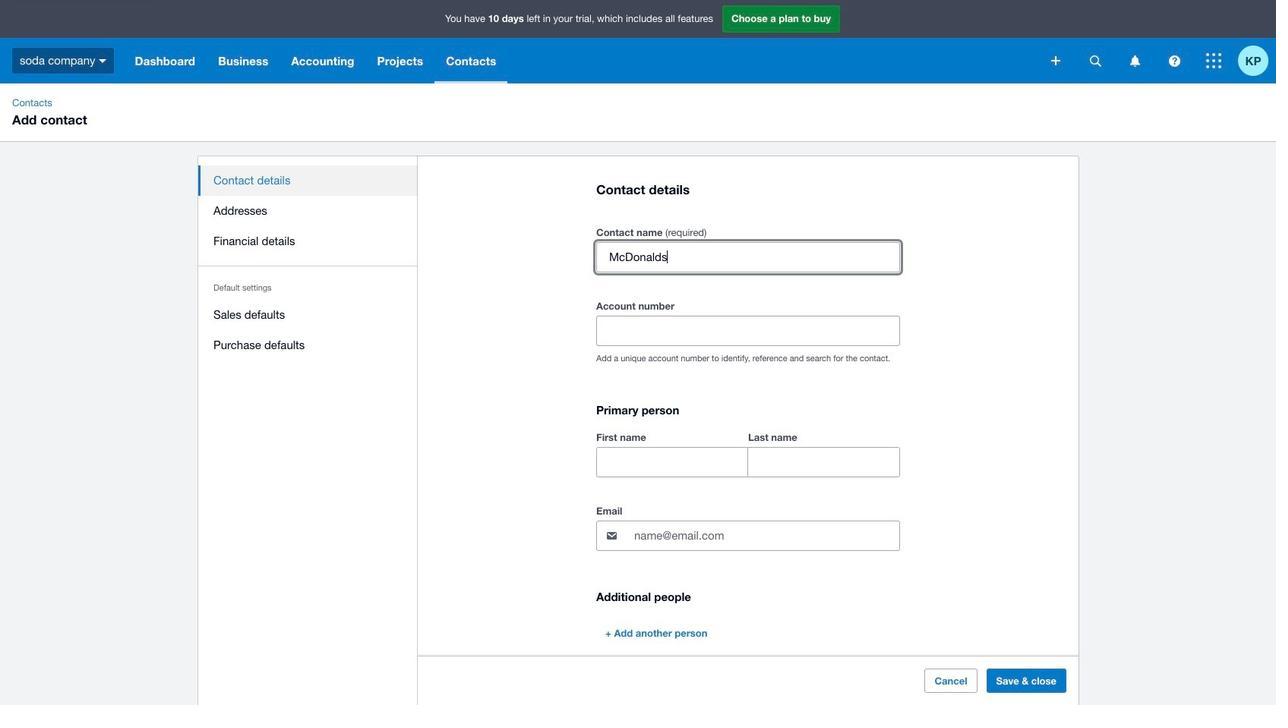 Task type: locate. For each thing, give the bounding box(es) containing it.
1 svg image from the left
[[1130, 55, 1140, 66]]

A business or person's name field
[[597, 243, 899, 272]]

1 horizontal spatial svg image
[[1169, 55, 1180, 66]]

menu
[[198, 156, 418, 370]]

0 horizontal spatial svg image
[[1130, 55, 1140, 66]]

banner
[[0, 0, 1276, 84]]

group
[[596, 429, 900, 478]]

svg image
[[1206, 53, 1222, 68], [1090, 55, 1101, 66], [1051, 56, 1061, 65], [99, 59, 107, 63]]

None field
[[597, 317, 899, 346], [597, 448, 748, 477], [748, 448, 899, 477], [597, 317, 899, 346], [597, 448, 748, 477], [748, 448, 899, 477]]

svg image
[[1130, 55, 1140, 66], [1169, 55, 1180, 66]]



Task type: describe. For each thing, give the bounding box(es) containing it.
2 svg image from the left
[[1169, 55, 1180, 66]]

name@email.com text field
[[633, 522, 899, 551]]



Task type: vqa. For each thing, say whether or not it's contained in the screenshot.
Learn
no



